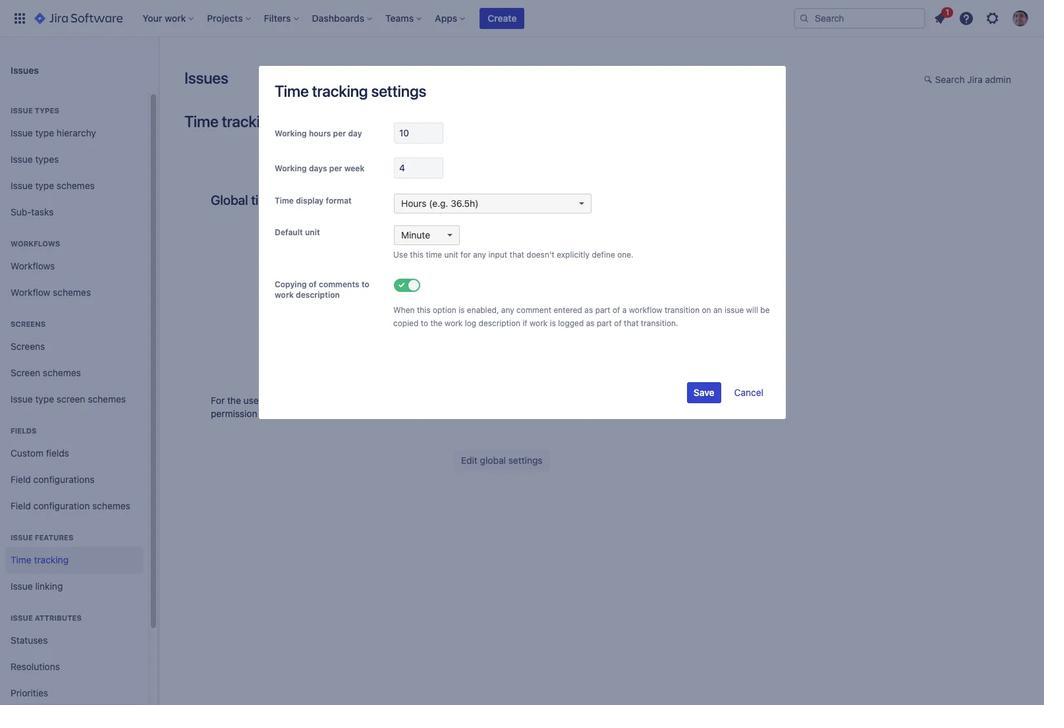 Task type: locate. For each thing, give the bounding box(es) containing it.
0 vertical spatial any
[[473, 250, 486, 260]]

to up permission scheme link
[[354, 395, 362, 406]]

part
[[595, 305, 611, 315], [597, 318, 612, 328]]

field configuration schemes link
[[5, 493, 143, 519]]

that left they
[[480, 395, 497, 406]]

on up the .
[[404, 395, 414, 406]]

day
[[348, 129, 362, 138], [426, 245, 442, 256]]

minute down enabled,
[[455, 324, 486, 336]]

working hours per day up copy comment to work description checkbox
[[346, 245, 442, 256]]

issue features group
[[5, 519, 143, 604]]

1 horizontal spatial days
[[381, 272, 400, 283]]

2 workflows from the top
[[11, 260, 55, 271]]

0 vertical spatial settings
[[371, 82, 426, 100]]

working hours per day down time tracking settings at top
[[275, 129, 362, 138]]

1 vertical spatial on
[[404, 395, 414, 406]]

a
[[623, 305, 627, 315]]

schemes down field configurations link
[[92, 500, 130, 511]]

ensure
[[449, 395, 477, 406]]

0 vertical spatial (e.g.
[[429, 198, 448, 209]]

schemes right the screen
[[88, 393, 126, 405]]

0 vertical spatial week
[[344, 163, 365, 173]]

the
[[430, 318, 442, 328], [227, 395, 241, 406], [543, 395, 557, 406], [270, 408, 284, 419]]

1 vertical spatial that
[[624, 318, 639, 328]]

that right input
[[510, 250, 524, 260]]

0 vertical spatial working days per week
[[275, 163, 365, 173]]

working
[[275, 129, 307, 138], [275, 163, 307, 173], [346, 245, 381, 256], [343, 272, 378, 283]]

issue linking
[[11, 581, 63, 592]]

1 vertical spatial screens
[[11, 341, 45, 352]]

be left able
[[320, 395, 331, 406]]

of up wish
[[302, 351, 310, 362]]

on left an
[[702, 305, 711, 315]]

0 vertical spatial minute
[[401, 229, 430, 241]]

be
[[761, 305, 770, 315], [320, 395, 331, 406]]

5 issue from the top
[[11, 393, 33, 405]]

week down time tracking provider
[[344, 163, 365, 173]]

1 vertical spatial day
[[426, 245, 442, 256]]

1 vertical spatial time tracking
[[11, 554, 69, 565]]

time down the 'when'
[[386, 324, 405, 336]]

log inside for the users you wish to be able to log work on issues, ensure that they have the permission in the relevant permission scheme .
[[365, 395, 378, 406]]

days inside time tracking settings dialog
[[309, 163, 327, 173]]

0 vertical spatial log
[[465, 318, 476, 328]]

0 horizontal spatial is
[[459, 305, 465, 315]]

time inside issue features group
[[11, 554, 31, 565]]

schemes inside 'link'
[[53, 287, 91, 298]]

hours for time tracking settings
[[309, 129, 331, 138]]

issue
[[725, 305, 744, 315]]

hours inside time tracking settings dialog
[[309, 129, 331, 138]]

of left a
[[613, 305, 620, 315]]

part down minutes)
[[597, 318, 612, 328]]

copying of comments to work description down default unit for time tracking
[[264, 351, 442, 362]]

default
[[275, 227, 303, 237], [320, 324, 351, 336]]

jira software image
[[34, 10, 123, 26], [34, 10, 123, 26]]

0 vertical spatial time
[[251, 193, 277, 208]]

type for schemes
[[35, 180, 54, 191]]

hours down time tracking settings at top
[[309, 129, 331, 138]]

1 screens from the top
[[11, 320, 46, 328]]

0 vertical spatial days
[[309, 163, 327, 173]]

0 vertical spatial on
[[702, 305, 711, 315]]

field up issue features
[[11, 500, 31, 511]]

1 horizontal spatial log
[[465, 318, 476, 328]]

sub-tasks
[[11, 206, 54, 217]]

the inside 'when this option is enabled, any comment entered as part of a workflow transition on an issue will be copied to the work log description if work is logged as part of that transition.'
[[430, 318, 442, 328]]

0 vertical spatial workflows
[[11, 239, 60, 248]]

1 horizontal spatial on
[[702, 305, 711, 315]]

hours for global time tracking settings
[[383, 245, 407, 256]]

issue for issue types
[[11, 153, 33, 165]]

0 vertical spatial copying of comments to work description
[[275, 280, 369, 300]]

description down enabled,
[[479, 318, 520, 328]]

type left the screen
[[35, 393, 54, 405]]

working days per week up global time tracking settings
[[275, 163, 365, 173]]

days down use at the top
[[381, 272, 400, 283]]

2 issue from the top
[[11, 127, 33, 138]]

2 screens from the top
[[11, 341, 45, 352]]

2 vertical spatial time
[[386, 324, 405, 336]]

this right the 'when'
[[417, 305, 431, 315]]

unit
[[305, 227, 320, 237], [444, 250, 458, 260], [353, 324, 369, 336]]

when this option is enabled, any comment entered as part of a workflow transition on an issue will be copied to the work log description if work is logged as part of that transition.
[[393, 305, 770, 328]]

issues
[[11, 64, 39, 75], [185, 69, 229, 87]]

0 vertical spatial unit
[[305, 227, 320, 237]]

1 vertical spatial for
[[372, 324, 384, 336]]

1 vertical spatial any
[[501, 305, 514, 315]]

issue for issue type hierarchy
[[11, 127, 33, 138]]

8 issue from the top
[[11, 614, 33, 622]]

6 issue from the top
[[11, 533, 33, 542]]

copying
[[275, 280, 307, 289], [264, 351, 299, 362]]

days up global time tracking settings
[[309, 163, 327, 173]]

0 horizontal spatial log
[[365, 395, 378, 406]]

hours up copy comment to work description checkbox
[[383, 245, 407, 256]]

time
[[251, 193, 277, 208], [426, 250, 442, 260], [386, 324, 405, 336]]

fields
[[46, 447, 69, 459]]

fields group
[[5, 413, 143, 523]]

0 vertical spatial time tracking
[[185, 112, 278, 131]]

0 vertical spatial type
[[35, 127, 54, 138]]

1 vertical spatial (e.g.
[[485, 298, 507, 309]]

issue types
[[11, 106, 59, 115]]

0 vertical spatial for
[[461, 250, 471, 260]]

entered
[[554, 305, 582, 315]]

display for global time tracking settings
[[381, 298, 411, 309]]

0 vertical spatial hours
[[309, 129, 331, 138]]

week up option
[[420, 272, 442, 283]]

time tracking settings dialog
[[259, 66, 786, 606]]

4
[[509, 298, 515, 309], [544, 298, 551, 309]]

custom fields
[[11, 447, 69, 459]]

time down minute link
[[426, 250, 442, 260]]

save
[[694, 387, 715, 398]]

1 vertical spatial comments
[[313, 351, 357, 362]]

2 horizontal spatial time
[[426, 250, 442, 260]]

1 horizontal spatial unit
[[353, 324, 369, 336]]

(e.g. right pretty
[[485, 298, 507, 309]]

0 horizontal spatial 4
[[509, 298, 515, 309]]

work down default unit
[[275, 290, 294, 300]]

1 field from the top
[[11, 474, 31, 485]]

0 horizontal spatial default
[[275, 227, 303, 237]]

issue inside screens group
[[11, 393, 33, 405]]

working hours per day inside time tracking settings dialog
[[275, 129, 362, 138]]

working hours per day for time tracking settings
[[275, 129, 362, 138]]

1 vertical spatial field
[[11, 500, 31, 511]]

1 horizontal spatial format
[[414, 298, 442, 309]]

copying of comments to work description
[[275, 280, 369, 300], [264, 351, 442, 362]]

workflows
[[11, 239, 60, 248], [11, 260, 55, 271]]

1 vertical spatial copying of comments to work description
[[264, 351, 442, 362]]

description down default unit
[[296, 290, 340, 300]]

settings down time tracking provider
[[330, 193, 377, 208]]

edit global settings
[[461, 455, 543, 466]]

issue attributes group
[[5, 600, 143, 705]]

0 horizontal spatial time
[[251, 193, 277, 208]]

per
[[333, 129, 346, 138], [329, 163, 342, 173], [410, 245, 424, 256], [403, 272, 417, 283]]

be right 'will'
[[761, 305, 770, 315]]

unit down minute link
[[444, 250, 458, 260]]

issue type schemes link
[[5, 173, 143, 199]]

0 horizontal spatial issues
[[11, 64, 39, 75]]

time display format for time tracking settings
[[275, 196, 352, 206]]

copying down default unit
[[275, 280, 307, 289]]

default unit for time tracking
[[320, 324, 442, 336]]

1 horizontal spatial minute
[[455, 324, 486, 336]]

hours,
[[553, 298, 582, 309]]

default for time tracking settings
[[275, 227, 303, 237]]

search
[[936, 74, 966, 85]]

1 horizontal spatial week
[[420, 272, 442, 283]]

0 horizontal spatial time tracking
[[11, 554, 69, 565]]

issue type schemes
[[11, 180, 95, 191]]

1 4 from the left
[[509, 298, 515, 309]]

minute inside minute link
[[401, 229, 430, 241]]

the down option
[[430, 318, 442, 328]]

comments
[[319, 280, 359, 289], [313, 351, 357, 362]]

0 horizontal spatial be
[[320, 395, 331, 406]]

permission down the for
[[211, 408, 257, 419]]

1 horizontal spatial be
[[761, 305, 770, 315]]

search image
[[800, 13, 810, 23]]

to inside 'copying of comments to work description'
[[362, 280, 369, 289]]

1 horizontal spatial default
[[320, 324, 351, 336]]

any left input
[[473, 250, 486, 260]]

to
[[362, 280, 369, 289], [421, 318, 428, 328], [360, 351, 368, 362], [309, 395, 318, 406], [354, 395, 362, 406]]

field configurations
[[11, 474, 95, 485]]

1 vertical spatial log
[[365, 395, 378, 406]]

time
[[275, 82, 309, 100], [185, 112, 219, 131], [346, 150, 367, 162], [275, 196, 294, 206], [358, 298, 379, 309], [11, 554, 31, 565]]

log down enabled,
[[465, 318, 476, 328]]

0 vertical spatial that
[[510, 250, 524, 260]]

1 vertical spatial hours
[[383, 245, 407, 256]]

this inside 'when this option is enabled, any comment entered as part of a workflow transition on an issue will be copied to the work log description if work is logged as part of that transition.'
[[417, 305, 431, 315]]

this right use at the top
[[410, 250, 424, 260]]

minute up use at the top
[[401, 229, 430, 241]]

0 horizontal spatial days
[[309, 163, 327, 173]]

working days per week inside time tracking settings dialog
[[275, 163, 365, 173]]

on
[[702, 305, 711, 315], [404, 395, 414, 406]]

0 vertical spatial day
[[348, 129, 362, 138]]

unit left copied
[[353, 324, 369, 336]]

0 horizontal spatial hours
[[309, 129, 331, 138]]

this for time
[[410, 250, 424, 260]]

copied
[[393, 318, 419, 328]]

option
[[433, 305, 456, 315]]

to right wish
[[309, 395, 318, 406]]

field for field configuration schemes
[[11, 500, 31, 511]]

1 vertical spatial format
[[414, 298, 442, 309]]

field configuration schemes
[[11, 500, 130, 511]]

permission
[[211, 408, 257, 419], [323, 408, 369, 419]]

on inside for the users you wish to be able to log work on issues, ensure that they have the permission in the relevant permission scheme .
[[404, 395, 414, 406]]

enabled,
[[467, 305, 499, 315]]

format inside time tracking settings dialog
[[326, 196, 352, 206]]

1 vertical spatial settings
[[330, 193, 377, 208]]

days
[[309, 163, 327, 173], [381, 272, 400, 283]]

2 permission from the left
[[323, 408, 369, 419]]

format
[[326, 196, 352, 206], [414, 298, 442, 309]]

the right the for
[[227, 395, 241, 406]]

display
[[296, 196, 324, 206], [381, 298, 411, 309]]

2 type from the top
[[35, 180, 54, 191]]

screen
[[57, 393, 85, 405]]

is right option
[[459, 305, 465, 315]]

2 field from the top
[[11, 500, 31, 511]]

1 vertical spatial unit
[[444, 250, 458, 260]]

to right copied
[[421, 318, 428, 328]]

0 horizontal spatial time display format
[[275, 196, 352, 206]]

one.
[[617, 250, 634, 260]]

(e.g. inside hours (e.g. 36.5h) link
[[429, 198, 448, 209]]

1 horizontal spatial 4
[[544, 298, 551, 309]]

per down time tracking settings at top
[[333, 129, 346, 138]]

day down time tracking settings at top
[[348, 129, 362, 138]]

time right "global"
[[251, 193, 277, 208]]

1 workflows from the top
[[11, 239, 60, 248]]

default for global time tracking settings
[[320, 324, 351, 336]]

any inside 'when this option is enabled, any comment entered as part of a workflow transition on an issue will be copied to the work log description if work is logged as part of that transition.'
[[501, 305, 514, 315]]

time display format inside time tracking settings dialog
[[275, 196, 352, 206]]

8
[[455, 245, 461, 256]]

settings right global
[[509, 455, 543, 466]]

global time tracking settings
[[211, 193, 377, 208]]

36.5h)
[[451, 198, 479, 209]]

tracking
[[312, 82, 368, 100], [222, 112, 278, 131], [369, 150, 404, 162], [280, 193, 327, 208], [407, 324, 442, 336], [34, 554, 69, 565]]

for left copied
[[372, 324, 384, 336]]

work inside for the users you wish to be able to log work on issues, ensure that they have the permission in the relevant permission scheme .
[[380, 395, 401, 406]]

screens down workflow
[[11, 320, 46, 328]]

work down default unit for time tracking
[[371, 351, 391, 362]]

permission down able
[[323, 408, 369, 419]]

(e.g.
[[429, 198, 448, 209], [485, 298, 507, 309]]

issue for issue features
[[11, 533, 33, 542]]

global
[[211, 193, 248, 208]]

issue types group
[[5, 92, 143, 229]]

issues,
[[417, 395, 446, 406]]

wish
[[287, 395, 307, 406]]

description down copied
[[394, 351, 442, 362]]

workflows link
[[5, 253, 143, 280]]

(e.g. right hours
[[429, 198, 448, 209]]

field down custom
[[11, 474, 31, 485]]

0 horizontal spatial day
[[348, 129, 362, 138]]

screens for screens link
[[11, 341, 45, 352]]

schemes down workflows link
[[53, 287, 91, 298]]

0 vertical spatial this
[[410, 250, 424, 260]]

of down default unit
[[309, 280, 317, 289]]

1 horizontal spatial any
[[501, 305, 514, 315]]

1 horizontal spatial permission
[[323, 408, 369, 419]]

1 type from the top
[[35, 127, 54, 138]]

minute
[[401, 229, 430, 241], [455, 324, 486, 336]]

settings inside dialog
[[371, 82, 426, 100]]

.
[[405, 408, 408, 419]]

1 horizontal spatial for
[[461, 250, 471, 260]]

1 vertical spatial days
[[381, 272, 400, 283]]

time tracking provider
[[346, 150, 442, 162]]

issue inside "link"
[[11, 581, 33, 592]]

for the users you wish to be able to log work on issues, ensure that they have the permission in the relevant permission scheme .
[[211, 395, 559, 419]]

0 vertical spatial copying
[[275, 280, 307, 289]]

1 horizontal spatial day
[[426, 245, 442, 256]]

comments up able
[[313, 351, 357, 362]]

0 horizontal spatial unit
[[305, 227, 320, 237]]

time tracking
[[185, 112, 278, 131], [11, 554, 69, 565]]

working days per week down use at the top
[[343, 272, 442, 283]]

0 horizontal spatial that
[[480, 395, 497, 406]]

time display format down copy comment to work description checkbox
[[358, 298, 442, 309]]

0 vertical spatial as
[[585, 305, 593, 315]]

permission scheme link
[[323, 408, 405, 419]]

0 horizontal spatial (e.g.
[[429, 198, 448, 209]]

1 vertical spatial is
[[550, 318, 556, 328]]

screens
[[11, 320, 46, 328], [11, 341, 45, 352]]

1 horizontal spatial display
[[381, 298, 411, 309]]

workflows down sub-tasks
[[11, 239, 60, 248]]

display inside time tracking settings dialog
[[296, 196, 324, 206]]

is left logged
[[550, 318, 556, 328]]

description inside 'copying of comments to work description'
[[296, 290, 340, 300]]

comments inside time tracking settings dialog
[[319, 280, 359, 289]]

day inside time tracking settings dialog
[[348, 129, 362, 138]]

attributes
[[35, 614, 82, 622]]

4 left the days,
[[509, 298, 515, 309]]

(e.g. for hours
[[429, 198, 448, 209]]

default inside time tracking settings dialog
[[275, 227, 303, 237]]

type up tasks
[[35, 180, 54, 191]]

description
[[296, 290, 340, 300], [479, 318, 520, 328], [394, 351, 442, 362]]

1 vertical spatial default
[[320, 324, 351, 336]]

1 vertical spatial copying
[[264, 351, 299, 362]]

type inside screens group
[[35, 393, 54, 405]]

issue type screen schemes
[[11, 393, 126, 405]]

3 type from the top
[[35, 393, 54, 405]]

0 vertical spatial be
[[761, 305, 770, 315]]

None text field
[[394, 123, 443, 144], [394, 158, 443, 179], [394, 123, 443, 144], [394, 158, 443, 179]]

2 vertical spatial settings
[[509, 455, 543, 466]]

0 vertical spatial time display format
[[275, 196, 352, 206]]

time display format up default unit
[[275, 196, 352, 206]]

issue for issue linking
[[11, 581, 33, 592]]

to down default unit for time tracking
[[360, 351, 368, 362]]

0 horizontal spatial week
[[344, 163, 365, 173]]

1 vertical spatial type
[[35, 180, 54, 191]]

sub-tasks link
[[5, 199, 143, 225]]

work up scheme
[[380, 395, 401, 406]]

settings up time tracking provider
[[371, 82, 426, 100]]

schemes down issue types link
[[57, 180, 95, 191]]

that down a
[[624, 318, 639, 328]]

issue features
[[11, 533, 73, 542]]

1 horizontal spatial that
[[510, 250, 524, 260]]

hours (e.g. 36.5h) link
[[394, 194, 592, 214]]

configuration
[[33, 500, 90, 511]]

as right entered at right
[[585, 305, 593, 315]]

1 vertical spatial working days per week
[[343, 272, 442, 283]]

issue type hierarchy
[[11, 127, 96, 138]]

as right logged
[[586, 318, 595, 328]]

0 horizontal spatial minute
[[401, 229, 430, 241]]

0 horizontal spatial any
[[473, 250, 486, 260]]

copying up you
[[264, 351, 299, 362]]

1 issue from the top
[[11, 106, 33, 115]]

0 vertical spatial field
[[11, 474, 31, 485]]

0 horizontal spatial for
[[372, 324, 384, 336]]

for left input
[[461, 250, 471, 260]]

copying of comments to work description down default unit
[[275, 280, 369, 300]]

statuses
[[11, 635, 48, 646]]

4 right the days,
[[544, 298, 551, 309]]

0 vertical spatial part
[[595, 305, 611, 315]]

0 horizontal spatial display
[[296, 196, 324, 206]]

0 vertical spatial format
[[326, 196, 352, 206]]

settings inside button
[[509, 455, 543, 466]]

2 4 from the left
[[544, 298, 551, 309]]

1 vertical spatial be
[[320, 395, 331, 406]]

part left a
[[595, 305, 611, 315]]

display up default unit
[[296, 196, 324, 206]]

type down types
[[35, 127, 54, 138]]

3 issue from the top
[[11, 153, 33, 165]]

workflows group
[[5, 225, 143, 310]]

0 horizontal spatial on
[[404, 395, 414, 406]]

0 horizontal spatial format
[[326, 196, 352, 206]]

type
[[35, 127, 54, 138], [35, 180, 54, 191], [35, 393, 54, 405]]

screens up screen
[[11, 341, 45, 352]]

comments up default unit for time tracking
[[319, 280, 359, 289]]

to left copy comment to work description checkbox
[[362, 280, 369, 289]]

any left the days,
[[501, 305, 514, 315]]

workflows up workflow
[[11, 260, 55, 271]]

unit down global time tracking settings
[[305, 227, 320, 237]]

4 issue from the top
[[11, 180, 33, 191]]

log up permission scheme link
[[365, 395, 378, 406]]

day left 8 in the top of the page
[[426, 245, 442, 256]]

display down copy comment to work description checkbox
[[381, 298, 411, 309]]

tracking inside dialog
[[312, 82, 368, 100]]

7 issue from the top
[[11, 581, 33, 592]]

time tracking link
[[5, 547, 143, 574]]

1 vertical spatial workflows
[[11, 260, 55, 271]]

0 horizontal spatial permission
[[211, 408, 257, 419]]

issue for issue type schemes
[[11, 180, 33, 191]]

issue for issue type screen schemes
[[11, 393, 33, 405]]



Task type: vqa. For each thing, say whether or not it's contained in the screenshot.


Task type: describe. For each thing, give the bounding box(es) containing it.
use this time unit for any input that doesn't explicitly define one.
[[393, 250, 634, 260]]

schemes inside fields group
[[92, 500, 130, 511]]

screens for screens group
[[11, 320, 46, 328]]

time tracking inside issue features group
[[11, 554, 69, 565]]

screen schemes link
[[5, 360, 143, 386]]

issue type screen schemes link
[[5, 386, 143, 413]]

if
[[523, 318, 528, 328]]

1
[[946, 7, 950, 17]]

unit for global time tracking settings
[[353, 324, 369, 336]]

field configurations link
[[5, 467, 143, 493]]

days,
[[517, 298, 542, 309]]

1 vertical spatial as
[[586, 318, 595, 328]]

save button
[[687, 382, 721, 403]]

scheme
[[372, 408, 405, 419]]

30
[[584, 298, 596, 309]]

work down option
[[445, 318, 463, 328]]

screen schemes
[[11, 367, 81, 378]]

edit global settings button
[[455, 450, 550, 471]]

1 vertical spatial part
[[597, 318, 612, 328]]

copying inside 'copying of comments to work description'
[[275, 280, 307, 289]]

workflow schemes link
[[5, 280, 143, 306]]

issue for issue attributes
[[11, 614, 33, 622]]

search jira admin
[[936, 74, 1012, 85]]

workflows for workflows group
[[11, 239, 60, 248]]

work right if
[[530, 318, 548, 328]]

copying of comments to work description inside time tracking settings dialog
[[275, 280, 369, 300]]

create
[[488, 12, 517, 23]]

type for hierarchy
[[35, 127, 54, 138]]

sub-
[[11, 206, 31, 217]]

per right use at the top
[[410, 245, 424, 256]]

Search field
[[794, 8, 926, 29]]

field for field configurations
[[11, 474, 31, 485]]

when
[[393, 305, 415, 315]]

issue for issue types
[[11, 106, 33, 115]]

workflow
[[11, 287, 50, 298]]

screens group
[[5, 306, 143, 417]]

per up global time tracking settings
[[329, 163, 342, 173]]

this for option
[[417, 305, 431, 315]]

schemes inside issue types group
[[57, 180, 95, 191]]

minutes)
[[599, 298, 639, 309]]

workflows for workflows link
[[11, 260, 55, 271]]

1 horizontal spatial time
[[386, 324, 405, 336]]

day for global time tracking settings
[[426, 245, 442, 256]]

format for global time tracking settings
[[414, 298, 442, 309]]

1 vertical spatial minute
[[455, 324, 486, 336]]

issue types link
[[5, 146, 143, 173]]

any for for
[[473, 250, 486, 260]]

input
[[488, 250, 507, 260]]

small image
[[925, 74, 935, 85]]

be inside 'when this option is enabled, any comment entered as part of a workflow transition on an issue will be copied to the work log description if work is logged as part of that transition.'
[[761, 305, 770, 315]]

display for time tracking settings
[[296, 196, 324, 206]]

explicitly
[[557, 250, 590, 260]]

minute link
[[394, 225, 460, 245]]

types
[[35, 106, 59, 115]]

time display format for global time tracking settings
[[358, 298, 442, 309]]

define
[[592, 250, 615, 260]]

1 horizontal spatial is
[[550, 318, 556, 328]]

configurations
[[33, 474, 95, 485]]

working hours per day for global time tracking settings
[[346, 245, 442, 256]]

relevant
[[286, 408, 320, 419]]

the right have
[[543, 395, 557, 406]]

week inside time tracking settings dialog
[[344, 163, 365, 173]]

time inside dialog
[[426, 250, 442, 260]]

issue linking link
[[5, 574, 143, 600]]

schemes up issue type screen schemes
[[43, 367, 81, 378]]

logged
[[558, 318, 584, 328]]

any for enabled,
[[501, 305, 514, 315]]

priorities link
[[5, 680, 143, 705]]

edit
[[461, 455, 478, 466]]

be inside for the users you wish to be able to log work on issues, ensure that they have the permission in the relevant permission scheme .
[[320, 395, 331, 406]]

cancel button
[[728, 382, 770, 403]]

pretty
[[455, 298, 483, 309]]

fields
[[11, 427, 37, 435]]

(e.g. for pretty
[[485, 298, 507, 309]]

day for time tracking settings
[[348, 129, 362, 138]]

pretty (e.g. 4 days, 4 hours, 30 minutes)
[[455, 298, 639, 309]]

use
[[393, 250, 408, 260]]

custom
[[11, 447, 43, 459]]

screens link
[[5, 334, 143, 360]]

Copy comment to work description checkbox
[[394, 279, 420, 292]]

tasks
[[31, 206, 54, 217]]

have
[[520, 395, 540, 406]]

statuses link
[[5, 628, 143, 654]]

hours (e.g. 36.5h)
[[401, 198, 479, 209]]

default unit
[[275, 227, 320, 237]]

settings for edit global settings
[[509, 455, 543, 466]]

the right in
[[270, 408, 284, 419]]

create banner
[[0, 0, 1045, 37]]

that inside 'when this option is enabled, any comment entered as part of a workflow transition on an issue will be copied to the work log description if work is logged as part of that transition.'
[[624, 318, 639, 328]]

types
[[35, 153, 59, 165]]

per down use at the top
[[403, 272, 417, 283]]

create button
[[480, 8, 525, 29]]

of inside 'copying of comments to work description'
[[309, 280, 317, 289]]

resolutions link
[[5, 654, 143, 680]]

2 vertical spatial description
[[394, 351, 442, 362]]

in
[[260, 408, 267, 419]]

to inside 'when this option is enabled, any comment entered as part of a workflow transition on an issue will be copied to the work log description if work is logged as part of that transition.'
[[421, 318, 428, 328]]

on inside 'when this option is enabled, any comment entered as part of a workflow transition on an issue will be copied to the work log description if work is logged as part of that transition.'
[[702, 305, 711, 315]]

features
[[35, 533, 73, 542]]

linking
[[35, 581, 63, 592]]

workflow
[[629, 305, 663, 315]]

hours
[[401, 198, 427, 209]]

an
[[714, 305, 723, 315]]

1 horizontal spatial time tracking
[[185, 112, 278, 131]]

able
[[333, 395, 351, 406]]

log inside 'when this option is enabled, any comment entered as part of a workflow transition on an issue will be copied to the work log description if work is logged as part of that transition.'
[[465, 318, 476, 328]]

that inside for the users you wish to be able to log work on issues, ensure that they have the permission in the relevant permission scheme .
[[480, 395, 497, 406]]

for
[[211, 395, 225, 406]]

issue types
[[11, 153, 59, 165]]

1 permission from the left
[[211, 408, 257, 419]]

admin
[[986, 74, 1012, 85]]

provider
[[406, 150, 442, 162]]

priorities
[[11, 687, 48, 699]]

transition
[[665, 305, 700, 315]]

description inside 'when this option is enabled, any comment entered as part of a workflow transition on an issue will be copied to the work log description if work is logged as part of that transition.'
[[479, 318, 520, 328]]

comment
[[517, 305, 551, 315]]

issue attributes
[[11, 614, 82, 622]]

type for screen
[[35, 393, 54, 405]]

primary element
[[8, 0, 794, 37]]

settings for time tracking settings
[[371, 82, 426, 100]]

they
[[499, 395, 518, 406]]

0 vertical spatial is
[[459, 305, 465, 315]]

of down minutes)
[[614, 318, 622, 328]]

unit for time tracking settings
[[305, 227, 320, 237]]

format for time tracking settings
[[326, 196, 352, 206]]

cancel
[[734, 387, 764, 398]]

1 vertical spatial week
[[420, 272, 442, 283]]

jira
[[968, 74, 983, 85]]

workflow schemes
[[11, 287, 91, 298]]

transition.
[[641, 318, 678, 328]]

for inside time tracking settings dialog
[[461, 250, 471, 260]]

tracking inside issue features group
[[34, 554, 69, 565]]

hierarchy
[[57, 127, 96, 138]]

global
[[480, 455, 506, 466]]

users
[[244, 395, 267, 406]]

you
[[269, 395, 285, 406]]

search jira admin link
[[918, 70, 1019, 91]]

1 horizontal spatial issues
[[185, 69, 229, 87]]



